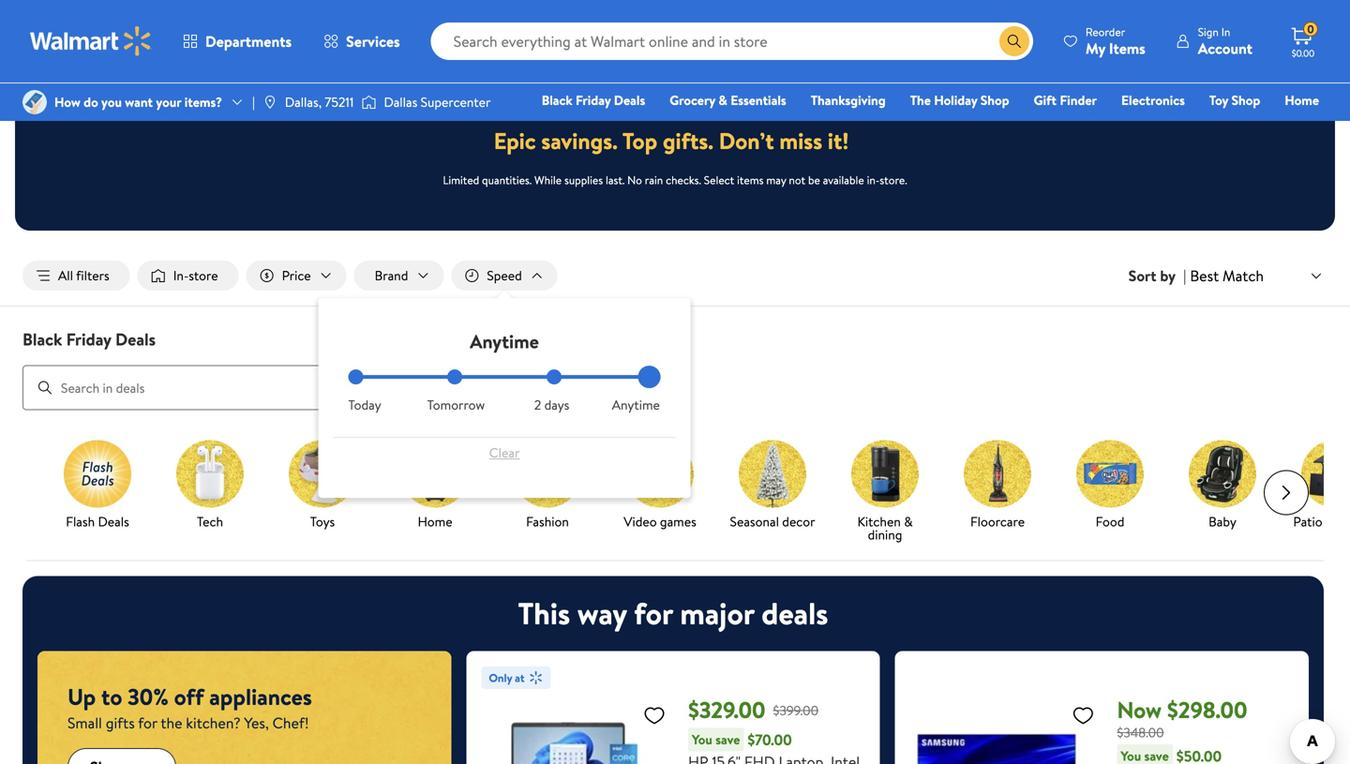 Task type: vqa. For each thing, say whether or not it's contained in the screenshot.
Epic savings. Top gifts. Don't miss it!
yes



Task type: locate. For each thing, give the bounding box(es) containing it.
black inside the 'black friday deals' link
[[542, 91, 573, 109]]

& left 'ga'
[[1326, 513, 1335, 531]]

floorcare link
[[949, 441, 1047, 532]]

home down shop home image
[[418, 513, 453, 531]]

toy
[[1210, 91, 1229, 109]]

home link left clear
[[386, 441, 484, 532]]

0 vertical spatial black
[[542, 91, 573, 109]]

last.
[[606, 172, 625, 188]]

 image right '75211'
[[362, 93, 377, 112]]

0 horizontal spatial shop
[[981, 91, 1010, 109]]

black
[[542, 91, 573, 109], [23, 328, 62, 351]]

| right by
[[1184, 266, 1187, 286]]

deals right flash
[[98, 513, 129, 531]]

deals down "in-store" button
[[115, 328, 156, 351]]

0 vertical spatial |
[[252, 93, 255, 111]]

black up search image
[[23, 328, 62, 351]]

sort by |
[[1129, 266, 1187, 286]]

1 horizontal spatial &
[[904, 513, 913, 531]]

only
[[489, 670, 512, 686]]

want
[[125, 93, 153, 111]]

for right way
[[634, 593, 673, 635]]

video
[[624, 513, 657, 531]]

 image for dallas, 75211
[[263, 95, 278, 110]]

0 horizontal spatial home link
[[386, 441, 484, 532]]

Anytime radio
[[646, 370, 661, 385]]

save
[[716, 731, 741, 749]]

friday
[[576, 91, 611, 109], [66, 328, 111, 351]]

home inside home fashion
[[1285, 91, 1320, 109]]

supercenter
[[421, 93, 491, 111]]

supplies
[[565, 172, 603, 188]]

departments button
[[167, 19, 308, 64]]

Today radio
[[349, 370, 364, 385]]

dining
[[868, 526, 903, 544]]

75211
[[325, 93, 354, 111]]

items
[[737, 172, 764, 188]]

0 vertical spatial deals
[[614, 91, 646, 109]]

shop food image
[[1077, 441, 1144, 508]]

fashion link down gift finder link
[[1027, 116, 1088, 136]]

days
[[545, 396, 570, 414]]

fashion down shop fashion 'image'
[[526, 513, 569, 531]]

anytime up how fast do you want your order? option group
[[470, 328, 539, 355]]

available
[[823, 172, 865, 188]]

Walmart Site-Wide search field
[[431, 23, 1034, 60]]

appliances
[[209, 682, 312, 713]]

1 vertical spatial deals
[[115, 328, 156, 351]]

& right dining
[[904, 513, 913, 531]]

fashion link down 2 days
[[499, 441, 597, 532]]

sign
[[1199, 24, 1219, 40]]

toys link
[[274, 441, 371, 532]]

0 horizontal spatial &
[[719, 91, 728, 109]]

not
[[789, 172, 806, 188]]

services
[[346, 31, 400, 52]]

brand
[[375, 266, 408, 285]]

&
[[719, 91, 728, 109], [904, 513, 913, 531], [1326, 513, 1335, 531]]

home link up walmart+ link
[[1277, 90, 1328, 110]]

0 horizontal spatial black
[[23, 328, 62, 351]]

0 horizontal spatial anytime
[[470, 328, 539, 355]]

no
[[628, 172, 642, 188]]

walmart image
[[30, 26, 152, 56]]

tech
[[197, 513, 223, 531]]

 image
[[23, 90, 47, 114], [362, 93, 377, 112], [263, 95, 278, 110]]

today
[[349, 396, 381, 414]]

& inside kitchen & dining
[[904, 513, 913, 531]]

$329.00 $399.00
[[689, 695, 819, 726]]

 image left how
[[23, 90, 47, 114]]

1 vertical spatial |
[[1184, 266, 1187, 286]]

all filters button
[[23, 261, 130, 291]]

shop kitchen & dining image
[[852, 441, 919, 508]]

0 horizontal spatial |
[[252, 93, 255, 111]]

1 vertical spatial home
[[418, 513, 453, 531]]

 image left the dallas,
[[263, 95, 278, 110]]

$70.00
[[748, 730, 792, 751]]

black up savings.
[[542, 91, 573, 109]]

how fast do you want your order? option group
[[349, 370, 661, 414]]

store
[[189, 266, 218, 285]]

fashion inside home fashion
[[1036, 117, 1079, 136]]

& right grocery
[[719, 91, 728, 109]]

select
[[704, 172, 735, 188]]

up
[[68, 682, 96, 713]]

the
[[911, 91, 931, 109]]

0 horizontal spatial home
[[418, 513, 453, 531]]

home
[[1285, 91, 1320, 109], [418, 513, 453, 531]]

anytime
[[470, 328, 539, 355], [612, 396, 660, 414]]

Black Friday Deals search field
[[0, 328, 1351, 410]]

only at
[[489, 670, 525, 686]]

0 vertical spatial black friday deals
[[542, 91, 646, 109]]

1 vertical spatial fashion link
[[499, 441, 597, 532]]

by
[[1161, 266, 1176, 286]]

Search in deals search field
[[23, 365, 589, 410]]

black friday deals down filters
[[23, 328, 156, 351]]

anytime down anytime option
[[612, 396, 660, 414]]

search icon image
[[1007, 34, 1022, 49]]

0 horizontal spatial for
[[138, 713, 157, 734]]

1 vertical spatial anytime
[[612, 396, 660, 414]]

black friday deals up savings.
[[542, 91, 646, 109]]

1 horizontal spatial black
[[542, 91, 573, 109]]

in-store button
[[138, 261, 239, 291]]

$348.00
[[1118, 724, 1165, 742]]

friday down filters
[[66, 328, 111, 351]]

1 horizontal spatial black friday deals
[[542, 91, 646, 109]]

registry link
[[1095, 116, 1160, 136]]

2 horizontal spatial &
[[1326, 513, 1335, 531]]

dallas, 75211
[[285, 93, 354, 111]]

1 horizontal spatial |
[[1184, 266, 1187, 286]]

Tomorrow radio
[[448, 370, 463, 385]]

2 days
[[534, 396, 570, 414]]

rain
[[645, 172, 663, 188]]

0 vertical spatial friday
[[576, 91, 611, 109]]

1 horizontal spatial shop
[[1232, 91, 1261, 109]]

clear
[[489, 444, 520, 462]]

sort and filter section element
[[0, 246, 1351, 306]]

baby link
[[1174, 441, 1272, 532]]

at
[[515, 670, 525, 686]]

1 horizontal spatial friday
[[576, 91, 611, 109]]

1 vertical spatial fashion
[[526, 513, 569, 531]]

0 horizontal spatial  image
[[23, 90, 47, 114]]

shop right toy
[[1232, 91, 1261, 109]]

patio & ga link
[[1287, 441, 1351, 532]]

thanksgiving link
[[803, 90, 895, 110]]

None radio
[[547, 370, 562, 385]]

1 vertical spatial for
[[138, 713, 157, 734]]

1 horizontal spatial fashion link
[[1027, 116, 1088, 136]]

major
[[680, 593, 755, 635]]

home for home
[[418, 513, 453, 531]]

2
[[534, 396, 541, 414]]

miss
[[780, 125, 823, 156]]

next slide for chipmodulewithimages list image
[[1265, 471, 1310, 516]]

1 horizontal spatial fashion
[[1036, 117, 1079, 136]]

friday up savings.
[[576, 91, 611, 109]]

account
[[1199, 38, 1253, 59]]

home up walmart+ link
[[1285, 91, 1320, 109]]

flash deals link
[[49, 441, 146, 532]]

0 vertical spatial fashion link
[[1027, 116, 1088, 136]]

1 vertical spatial friday
[[66, 328, 111, 351]]

store.
[[880, 172, 908, 188]]

|
[[252, 93, 255, 111], [1184, 266, 1187, 286]]

1 horizontal spatial anytime
[[612, 396, 660, 414]]

0 horizontal spatial black friday deals
[[23, 328, 156, 351]]

home link
[[1277, 90, 1328, 110], [386, 441, 484, 532]]

anytime inside how fast do you want your order? option group
[[612, 396, 660, 414]]

one debit link
[[1168, 116, 1248, 136]]

services button
[[308, 19, 416, 64]]

to
[[101, 682, 122, 713]]

deals up top
[[614, 91, 646, 109]]

seasonal
[[730, 513, 779, 531]]

walmart+ link
[[1255, 116, 1328, 136]]

1 horizontal spatial  image
[[263, 95, 278, 110]]

| left the dallas,
[[252, 93, 255, 111]]

chef!
[[273, 713, 309, 734]]

None range field
[[349, 375, 661, 379]]

gifts
[[106, 713, 135, 734]]

now $298.00 $348.00
[[1118, 695, 1248, 742]]

0 vertical spatial home link
[[1277, 90, 1328, 110]]

0 horizontal spatial friday
[[66, 328, 111, 351]]

1 vertical spatial black friday deals
[[23, 328, 156, 351]]

0 vertical spatial fashion
[[1036, 117, 1079, 136]]

1 horizontal spatial for
[[634, 593, 673, 635]]

fashion down gift finder link
[[1036, 117, 1079, 136]]

1 horizontal spatial home
[[1285, 91, 1320, 109]]

tomorrow
[[427, 396, 485, 414]]

shop right holiday
[[981, 91, 1010, 109]]

while
[[535, 172, 562, 188]]

1 vertical spatial black
[[23, 328, 62, 351]]

for left the
[[138, 713, 157, 734]]

1 horizontal spatial home link
[[1277, 90, 1328, 110]]

2 shop from the left
[[1232, 91, 1261, 109]]

$329.00
[[689, 695, 766, 726]]

2 horizontal spatial  image
[[362, 93, 377, 112]]

one debit
[[1176, 117, 1240, 136]]

0 vertical spatial home
[[1285, 91, 1320, 109]]

 image for dallas supercenter
[[362, 93, 377, 112]]

don't
[[719, 125, 774, 156]]

checks.
[[666, 172, 702, 188]]

the holiday shop link
[[902, 90, 1018, 110]]

black friday deals inside search box
[[23, 328, 156, 351]]



Task type: describe. For each thing, give the bounding box(es) containing it.
in-
[[867, 172, 880, 188]]

walmart black friday deals for days image
[[503, 56, 848, 102]]

home for home fashion
[[1285, 91, 1320, 109]]

clear button
[[349, 438, 661, 468]]

patio & ga
[[1294, 513, 1351, 531]]

ga
[[1338, 513, 1351, 531]]

$298.00
[[1168, 695, 1248, 726]]

shop fashion image
[[514, 441, 582, 508]]

for inside up to 30% off appliances small gifts for the kitchen? yes, chef!
[[138, 713, 157, 734]]

0 horizontal spatial fashion link
[[499, 441, 597, 532]]

baby
[[1209, 513, 1237, 531]]

& for dining
[[904, 513, 913, 531]]

toy shop
[[1210, 91, 1261, 109]]

0
[[1308, 21, 1315, 37]]

registry
[[1104, 117, 1152, 136]]

gift
[[1034, 91, 1057, 109]]

decor
[[783, 513, 816, 531]]

video games link
[[612, 441, 709, 532]]

thanksgiving
[[811, 91, 886, 109]]

reorder my items
[[1086, 24, 1146, 59]]

items
[[1110, 38, 1146, 59]]

shop floorcare image
[[964, 441, 1032, 508]]

shop patio & garden image
[[1302, 441, 1351, 508]]

flash deals
[[66, 513, 129, 531]]

0 vertical spatial for
[[634, 593, 673, 635]]

this
[[518, 593, 570, 635]]

30%
[[128, 682, 169, 713]]

filters
[[76, 266, 109, 285]]

epic savings. top gifts. don't miss it!
[[494, 125, 849, 156]]

holiday
[[935, 91, 978, 109]]

shop video games image
[[627, 441, 694, 508]]

reorder
[[1086, 24, 1126, 40]]

toys
[[310, 513, 335, 531]]

best match button
[[1187, 263, 1328, 288]]

deals
[[762, 593, 829, 635]]

deals inside search box
[[115, 328, 156, 351]]

kitchen & dining link
[[837, 441, 934, 546]]

0 vertical spatial anytime
[[470, 328, 539, 355]]

shop home image
[[401, 441, 469, 508]]

price
[[282, 266, 311, 285]]

all
[[58, 266, 73, 285]]

electronics link
[[1113, 90, 1194, 110]]

shop seasonal image
[[739, 441, 807, 508]]

do
[[84, 93, 98, 111]]

how
[[54, 93, 80, 111]]

top
[[623, 125, 658, 156]]

dallas,
[[285, 93, 322, 111]]

 image for how do you want your items?
[[23, 90, 47, 114]]

all filters
[[58, 266, 109, 285]]

black inside black friday deals search box
[[23, 328, 62, 351]]

games
[[660, 513, 697, 531]]

kitchen
[[858, 513, 901, 531]]

epic
[[494, 125, 536, 156]]

departments
[[205, 31, 292, 52]]

none radio inside how fast do you want your order? option group
[[547, 370, 562, 385]]

limited quantities. while supplies last. no rain checks. select items may not be available in-store.
[[443, 172, 908, 188]]

best
[[1191, 265, 1220, 286]]

flash deals image
[[64, 441, 131, 508]]

yes,
[[244, 713, 269, 734]]

price button
[[246, 261, 347, 291]]

how do you want your items?
[[54, 93, 222, 111]]

the holiday shop
[[911, 91, 1010, 109]]

1 vertical spatial home link
[[386, 441, 484, 532]]

limited
[[443, 172, 480, 188]]

you save $70.00
[[692, 730, 792, 751]]

food link
[[1062, 441, 1159, 532]]

friday inside search box
[[66, 328, 111, 351]]

$0.00
[[1292, 47, 1315, 60]]

floorcare
[[971, 513, 1025, 531]]

my
[[1086, 38, 1106, 59]]

1 shop from the left
[[981, 91, 1010, 109]]

kitchen & dining
[[858, 513, 913, 544]]

in-
[[173, 266, 189, 285]]

electronics
[[1122, 91, 1186, 109]]

$399.00
[[773, 702, 819, 720]]

the
[[161, 713, 182, 734]]

be
[[809, 172, 821, 188]]

dallas supercenter
[[384, 93, 491, 111]]

2 vertical spatial deals
[[98, 513, 129, 531]]

shop baby image
[[1189, 441, 1257, 508]]

may
[[767, 172, 787, 188]]

toy shop link
[[1202, 90, 1269, 110]]

grocery
[[670, 91, 716, 109]]

in-store
[[173, 266, 218, 285]]

sign in to add to favorites list, hp 15.6" fhd laptop, intel core i5-1135g7, 8gb ram, 256gb ssd, silver, windows 11 home, 15-dy2795wm image
[[644, 704, 666, 728]]

& for essentials
[[719, 91, 728, 109]]

you
[[692, 731, 713, 749]]

up to 30% off appliances small gifts for the kitchen? yes, chef!
[[68, 682, 312, 734]]

you
[[101, 93, 122, 111]]

search image
[[38, 381, 53, 396]]

shop toys image
[[289, 441, 356, 508]]

match
[[1223, 265, 1265, 286]]

seasonal decor
[[730, 513, 816, 531]]

small
[[68, 713, 102, 734]]

0 horizontal spatial fashion
[[526, 513, 569, 531]]

Search search field
[[431, 23, 1034, 60]]

sign in to add to favorites list, samsung 55" class tu690t crystal uhd 4k smart television - un55tu690tfxza (new) image
[[1073, 704, 1095, 728]]

gifts.
[[663, 125, 714, 156]]

speed
[[487, 266, 522, 285]]

one
[[1176, 117, 1204, 136]]

& for ga
[[1326, 513, 1335, 531]]

grocery & essentials
[[670, 91, 787, 109]]

dallas
[[384, 93, 418, 111]]

tech link
[[161, 441, 259, 532]]

shop tech image
[[176, 441, 244, 508]]

| inside 'sort and filter section' element
[[1184, 266, 1187, 286]]

$329.00 group
[[482, 667, 866, 765]]

patio
[[1294, 513, 1323, 531]]

your
[[156, 93, 181, 111]]

video games
[[624, 513, 697, 531]]



